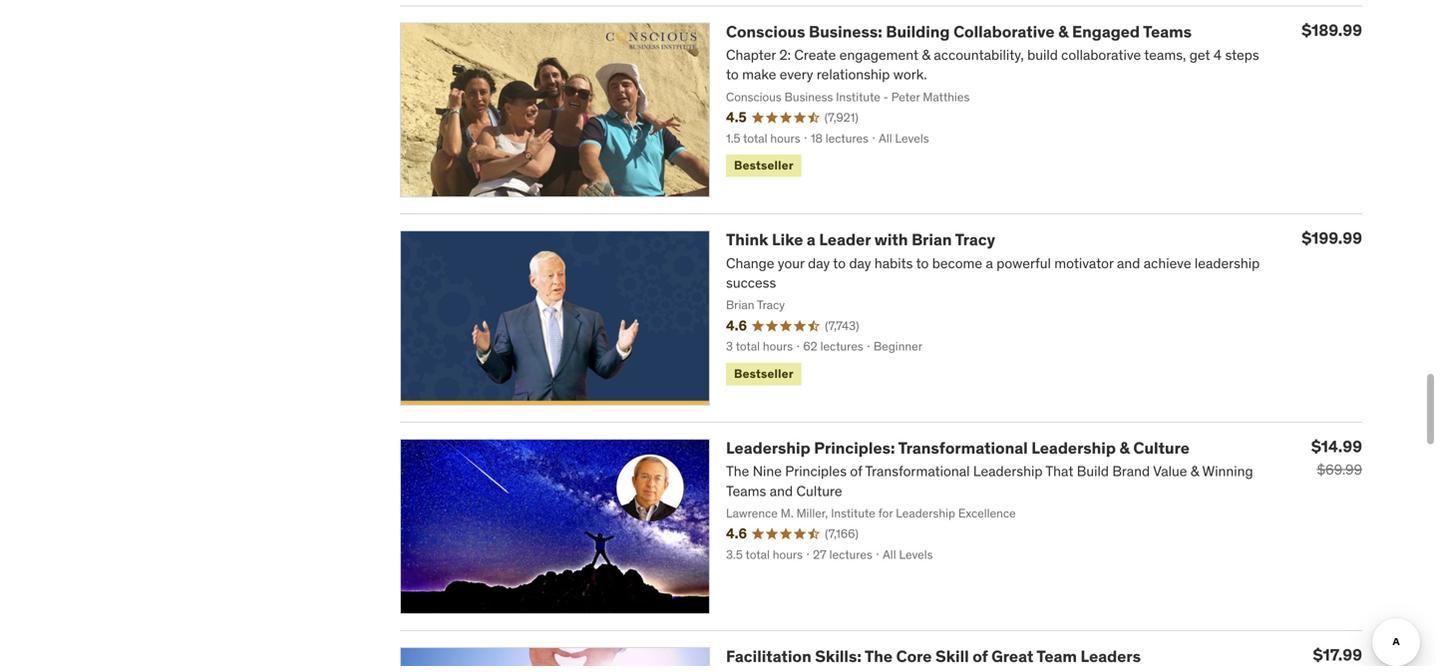 Task type: describe. For each thing, give the bounding box(es) containing it.
& for collaborative
[[1059, 21, 1069, 42]]

conscious
[[726, 21, 806, 42]]

2 leadership from the left
[[1032, 438, 1117, 459]]

1 leadership from the left
[[726, 438, 811, 459]]

principles:
[[815, 438, 896, 459]]

& for leadership
[[1120, 438, 1130, 459]]

think
[[726, 230, 769, 250]]

think like a leader with brian tracy link
[[726, 230, 996, 250]]

$189.99
[[1302, 20, 1363, 40]]

$14.99
[[1312, 437, 1363, 457]]

$199.99
[[1302, 228, 1363, 249]]

$69.99
[[1318, 461, 1363, 479]]

brian
[[912, 230, 952, 250]]

conscious business: building collaborative & engaged teams
[[726, 21, 1193, 42]]

$14.99 $69.99
[[1312, 437, 1363, 479]]

tracy
[[956, 230, 996, 250]]

like
[[772, 230, 804, 250]]



Task type: vqa. For each thing, say whether or not it's contained in the screenshot.
the topmost the &
yes



Task type: locate. For each thing, give the bounding box(es) containing it.
& left "culture"
[[1120, 438, 1130, 459]]

collaborative
[[954, 21, 1055, 42]]

&
[[1059, 21, 1069, 42], [1120, 438, 1130, 459]]

1 horizontal spatial leadership
[[1032, 438, 1117, 459]]

with
[[875, 230, 909, 250]]

0 vertical spatial &
[[1059, 21, 1069, 42]]

culture
[[1134, 438, 1190, 459]]

teams
[[1144, 21, 1193, 42]]

engaged
[[1073, 21, 1141, 42]]

building
[[886, 21, 950, 42]]

leader
[[820, 230, 871, 250]]

1 horizontal spatial &
[[1120, 438, 1130, 459]]

0 horizontal spatial leadership
[[726, 438, 811, 459]]

$17.99
[[1314, 645, 1363, 665]]

leadership principles: transformational leadership & culture link
[[726, 438, 1190, 459]]

leadership left "culture"
[[1032, 438, 1117, 459]]

1 vertical spatial &
[[1120, 438, 1130, 459]]

leadership principles: transformational leadership & culture
[[726, 438, 1190, 459]]

transformational
[[899, 438, 1028, 459]]

leadership left principles:
[[726, 438, 811, 459]]

& left engaged
[[1059, 21, 1069, 42]]

leadership
[[726, 438, 811, 459], [1032, 438, 1117, 459]]

think like a leader with brian tracy
[[726, 230, 996, 250]]

a
[[807, 230, 816, 250]]

conscious business: building collaborative & engaged teams link
[[726, 21, 1193, 42]]

business:
[[809, 21, 883, 42]]

0 horizontal spatial &
[[1059, 21, 1069, 42]]



